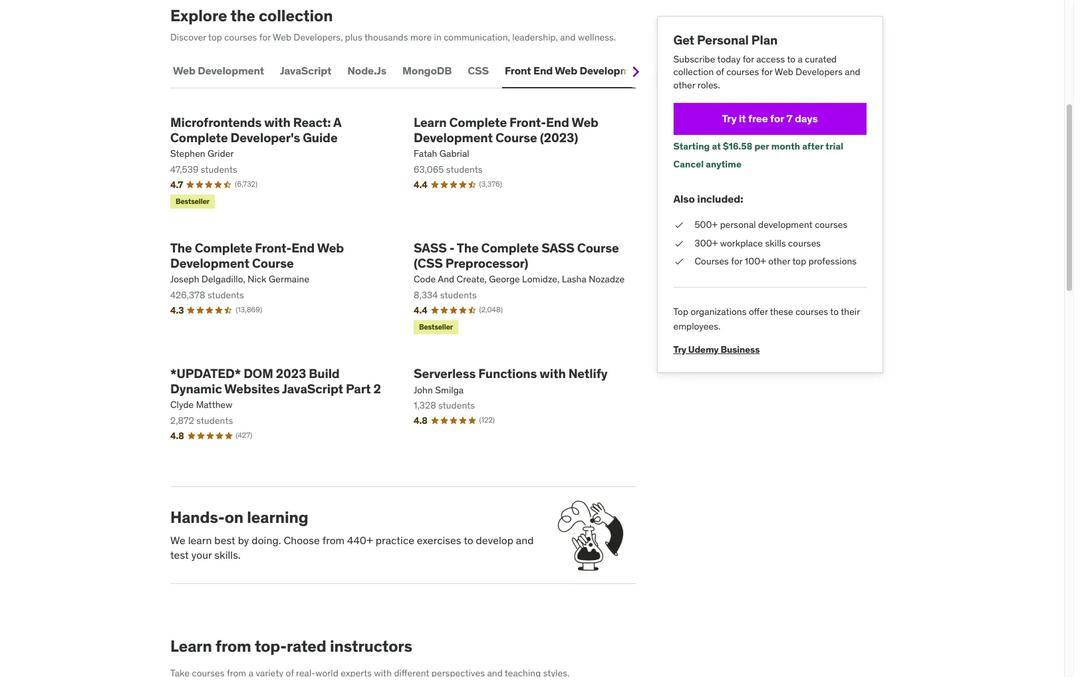 Task type: describe. For each thing, give the bounding box(es) containing it.
subscribe
[[674, 53, 716, 65]]

front end web development button
[[502, 55, 649, 87]]

hands-on learning we learn best by doing. choose from 440+ practice exercises to develop and test your skills.
[[170, 507, 534, 562]]

2
[[373, 381, 381, 397]]

to inside get personal plan subscribe today for access to a curated collection of courses for web developers and other roles.
[[788, 53, 796, 65]]

4.7
[[170, 179, 183, 191]]

workplace
[[721, 237, 763, 249]]

best
[[214, 534, 235, 547]]

students inside the complete front-end web development course joseph delgadillo, nick germaine 426,378 students
[[207, 289, 244, 301]]

roles.
[[698, 79, 721, 91]]

on
[[225, 507, 244, 528]]

students inside microfrontends with react: a complete developer's guide stephen grider 47,539 students
[[201, 164, 237, 176]]

grider
[[208, 148, 234, 160]]

a
[[333, 114, 341, 130]]

get
[[674, 32, 695, 48]]

development inside button
[[580, 64, 646, 77]]

joseph
[[170, 274, 199, 286]]

(3,376)
[[479, 180, 502, 189]]

2023
[[276, 366, 306, 382]]

css button
[[465, 55, 492, 87]]

choose
[[284, 534, 320, 547]]

students inside serverless functions with netlify john smilga 1,328 students
[[438, 400, 475, 412]]

427 reviews element
[[236, 431, 252, 441]]

top
[[674, 306, 689, 318]]

leadership,
[[512, 31, 558, 43]]

web inside learn complete front-end web development course (2023) fatah gabrial 63,065 students
[[572, 114, 599, 130]]

courses inside top organizations offer these courses to their employees.
[[796, 306, 829, 318]]

end for the complete front-end web development course
[[292, 240, 315, 256]]

courses inside 'explore the collection discover top courses for web developers, plus thousands more in communication, leadership, and wellness.'
[[224, 31, 257, 43]]

bestseller for stephen
[[176, 197, 210, 206]]

*updated*
[[170, 366, 241, 382]]

trial
[[826, 140, 844, 152]]

web inside get personal plan subscribe today for access to a curated collection of courses for web developers and other roles.
[[775, 66, 794, 78]]

collection inside 'explore the collection discover top courses for web developers, plus thousands more in communication, leadership, and wellness.'
[[259, 6, 333, 26]]

javascript inside the *updated* dom 2023 build dynamic websites javascript part 2 clyde matthew 2,872 students
[[282, 381, 343, 397]]

13869 reviews element
[[236, 306, 262, 316]]

top for collection
[[208, 31, 222, 43]]

6732 reviews element
[[235, 180, 258, 190]]

learn complete front-end web development course (2023) fatah gabrial 63,065 students
[[414, 114, 599, 176]]

matthew
[[196, 399, 232, 411]]

collection inside get personal plan subscribe today for access to a curated collection of courses for web developers and other roles.
[[674, 66, 714, 78]]

a
[[798, 53, 803, 65]]

their
[[841, 306, 860, 318]]

rated
[[287, 637, 327, 658]]

4.4 for learn complete front-end web development course (2023)
[[414, 179, 427, 191]]

per
[[755, 140, 770, 152]]

4.3
[[170, 304, 184, 316]]

try udemy business
[[674, 344, 760, 356]]

front
[[505, 64, 531, 77]]

complete inside learn complete front-end web development course (2023) fatah gabrial 63,065 students
[[449, 114, 507, 130]]

business
[[721, 344, 760, 356]]

personal
[[721, 219, 757, 231]]

guide
[[303, 129, 338, 145]]

javascript button
[[277, 55, 334, 87]]

*updated* dom 2023 build dynamic websites javascript part 2 clyde matthew 2,872 students
[[170, 366, 381, 427]]

500+
[[695, 219, 718, 231]]

500+ personal development courses
[[695, 219, 848, 231]]

the complete front-end web development course link
[[170, 240, 393, 271]]

(427)
[[236, 431, 252, 441]]

(13,869)
[[236, 306, 262, 315]]

for inside 'explore the collection discover top courses for web developers, plus thousands more in communication, leadership, and wellness.'
[[259, 31, 271, 43]]

node.js
[[348, 64, 387, 77]]

the complete front-end web development course joseph delgadillo, nick germaine 426,378 students
[[170, 240, 344, 301]]

netlify
[[569, 366, 608, 382]]

course inside the sass - the complete sass course (css preprocessor) code and create, george lomidze, lasha nozadze 8,334 students
[[577, 240, 619, 256]]

top-
[[255, 637, 287, 658]]

from inside the hands-on learning we learn best by doing. choose from 440+ practice exercises to develop and test your skills.
[[322, 534, 345, 547]]

2 sass from the left
[[542, 240, 575, 256]]

to inside top organizations offer these courses to their employees.
[[831, 306, 839, 318]]

and
[[438, 274, 455, 286]]

create,
[[457, 274, 487, 286]]

xsmall image for 300+
[[674, 237, 685, 250]]

react:
[[293, 114, 331, 130]]

other inside get personal plan subscribe today for access to a curated collection of courses for web developers and other roles.
[[674, 79, 696, 91]]

also included:
[[674, 192, 744, 205]]

8,334
[[414, 289, 438, 301]]

426,378
[[170, 289, 205, 301]]

courses
[[695, 256, 729, 268]]

lasha
[[562, 274, 587, 286]]

2048 reviews element
[[479, 306, 503, 316]]

delgadillo,
[[202, 274, 245, 286]]

serverless functions with netlify link
[[414, 366, 636, 382]]

offer
[[749, 306, 768, 318]]

440+
[[347, 534, 373, 547]]

for right today
[[743, 53, 755, 65]]

and for collection
[[560, 31, 576, 43]]

300+
[[695, 237, 718, 249]]

these
[[771, 306, 794, 318]]

7
[[787, 112, 793, 125]]

try for try it free for 7 days
[[722, 112, 737, 125]]

smilga
[[435, 384, 464, 396]]

courses for 100+ other top professions
[[695, 256, 857, 268]]

3376 reviews element
[[479, 180, 502, 190]]

to inside the hands-on learning we learn best by doing. choose from 440+ practice exercises to develop and test your skills.
[[464, 534, 474, 547]]

development inside the complete front-end web development course joseph delgadillo, nick germaine 426,378 students
[[170, 255, 249, 271]]

sass - the complete sass course (css preprocessor) link
[[414, 240, 636, 271]]

fatah
[[414, 148, 437, 160]]

and for learning
[[516, 534, 534, 547]]

anytime
[[706, 158, 742, 170]]

1 sass from the left
[[414, 240, 447, 256]]

2,872
[[170, 415, 194, 427]]

web development button
[[170, 55, 267, 87]]

at
[[713, 140, 721, 152]]

node.js button
[[345, 55, 389, 87]]

63,065
[[414, 164, 444, 176]]

try udemy business link
[[674, 334, 760, 356]]

courses up professions
[[815, 219, 848, 231]]

the inside the complete front-end web development course joseph delgadillo, nick germaine 426,378 students
[[170, 240, 192, 256]]

for left 100+
[[732, 256, 743, 268]]

front end web development
[[505, 64, 646, 77]]

explore the collection discover top courses for web developers, plus thousands more in communication, leadership, and wellness.
[[170, 6, 616, 43]]

learn for learn from top-rated instructors
[[170, 637, 212, 658]]

for left 7
[[771, 112, 785, 125]]

code
[[414, 274, 436, 286]]

learn for learn complete front-end web development course (2023) fatah gabrial 63,065 students
[[414, 114, 447, 130]]

exercises
[[417, 534, 461, 547]]

(2,048)
[[479, 306, 503, 315]]

employees.
[[674, 321, 721, 333]]

*updated* dom 2023 build dynamic websites javascript part 2 link
[[170, 366, 393, 397]]

more
[[410, 31, 432, 43]]



Task type: locate. For each thing, give the bounding box(es) containing it.
front- inside the complete front-end web development course joseph delgadillo, nick germaine 426,378 students
[[255, 240, 292, 256]]

learning
[[247, 507, 308, 528]]

2 horizontal spatial and
[[845, 66, 861, 78]]

0 vertical spatial from
[[322, 534, 345, 547]]

development inside learn complete front-end web development course (2023) fatah gabrial 63,065 students
[[414, 129, 493, 145]]

end up germaine
[[292, 240, 315, 256]]

students down "gabrial"
[[446, 164, 483, 176]]

try it free for 7 days
[[722, 112, 818, 125]]

and inside the hands-on learning we learn best by doing. choose from 440+ practice exercises to develop and test your skills.
[[516, 534, 534, 547]]

with inside microfrontends with react: a complete developer's guide stephen grider 47,539 students
[[264, 114, 291, 130]]

0 vertical spatial xsmall image
[[674, 237, 685, 250]]

it
[[739, 112, 747, 125]]

personal
[[698, 32, 749, 48]]

try it free for 7 days link
[[674, 103, 867, 135]]

instructors
[[330, 637, 412, 658]]

nozadze
[[589, 274, 625, 286]]

in
[[434, 31, 442, 43]]

for down access
[[762, 66, 773, 78]]

0 vertical spatial javascript
[[280, 64, 332, 77]]

front- for joseph
[[255, 240, 292, 256]]

1 horizontal spatial other
[[769, 256, 791, 268]]

and inside get personal plan subscribe today for access to a curated collection of courses for web developers and other roles.
[[845, 66, 861, 78]]

curated
[[806, 53, 837, 65]]

1 horizontal spatial collection
[[674, 66, 714, 78]]

course left "(2023)"
[[496, 129, 537, 145]]

0 vertical spatial other
[[674, 79, 696, 91]]

course inside learn complete front-end web development course (2023) fatah gabrial 63,065 students
[[496, 129, 537, 145]]

with
[[264, 114, 291, 130], [540, 366, 566, 382]]

1 vertical spatial try
[[674, 344, 687, 356]]

0 horizontal spatial 4.8
[[170, 430, 184, 442]]

4.4 down 63,065
[[414, 179, 427, 191]]

to left their
[[831, 306, 839, 318]]

serverless functions with netlify john smilga 1,328 students
[[414, 366, 608, 412]]

clyde
[[170, 399, 194, 411]]

1 vertical spatial end
[[546, 114, 569, 130]]

top inside 'explore the collection discover top courses for web developers, plus thousands more in communication, leadership, and wellness.'
[[208, 31, 222, 43]]

organizations
[[691, 306, 747, 318]]

1,328
[[414, 400, 436, 412]]

2 vertical spatial and
[[516, 534, 534, 547]]

end for learn complete front-end web development course (2023)
[[546, 114, 569, 130]]

end down the front end web development button
[[546, 114, 569, 130]]

developers
[[796, 66, 843, 78]]

0 vertical spatial 4.4
[[414, 179, 427, 191]]

100+
[[745, 256, 767, 268]]

microfrontends with react: a complete developer's guide stephen grider 47,539 students
[[170, 114, 341, 176]]

with left react:
[[264, 114, 291, 130]]

xsmall image
[[674, 219, 685, 232]]

practice
[[376, 534, 414, 547]]

other down skills
[[769, 256, 791, 268]]

udemy
[[689, 344, 719, 356]]

1 horizontal spatial top
[[793, 256, 807, 268]]

1 vertical spatial learn
[[170, 637, 212, 658]]

students
[[201, 164, 237, 176], [446, 164, 483, 176], [207, 289, 244, 301], [440, 289, 477, 301], [438, 400, 475, 412], [196, 415, 233, 427]]

complete up stephen
[[170, 129, 228, 145]]

0 horizontal spatial collection
[[259, 6, 333, 26]]

course for learn complete front-end web development course (2023)
[[496, 129, 537, 145]]

web inside button
[[555, 64, 578, 77]]

learn from top-rated instructors
[[170, 637, 412, 658]]

lomidze,
[[522, 274, 560, 286]]

today
[[718, 53, 741, 65]]

students down matthew
[[196, 415, 233, 427]]

2 horizontal spatial to
[[831, 306, 839, 318]]

javascript inside button
[[280, 64, 332, 77]]

0 horizontal spatial other
[[674, 79, 696, 91]]

0 horizontal spatial to
[[464, 534, 474, 547]]

the up joseph
[[170, 240, 192, 256]]

0 vertical spatial front-
[[510, 114, 546, 130]]

300+ workplace skills courses
[[695, 237, 821, 249]]

1 horizontal spatial 4.8
[[414, 415, 428, 427]]

1 horizontal spatial with
[[540, 366, 566, 382]]

try left the udemy
[[674, 344, 687, 356]]

web inside button
[[173, 64, 196, 77]]

javascript down the developers,
[[280, 64, 332, 77]]

1 vertical spatial front-
[[255, 240, 292, 256]]

47,539
[[170, 164, 199, 176]]

courses down the
[[224, 31, 257, 43]]

1 horizontal spatial course
[[496, 129, 537, 145]]

build
[[309, 366, 340, 382]]

0 horizontal spatial course
[[252, 255, 294, 271]]

0 horizontal spatial front-
[[255, 240, 292, 256]]

sass - the complete sass course (css preprocessor) code and create, george lomidze, lasha nozadze 8,334 students
[[414, 240, 625, 301]]

george
[[489, 274, 520, 286]]

cancel
[[674, 158, 704, 170]]

preprocessor)
[[446, 255, 529, 271]]

from left top- at the bottom of page
[[215, 637, 251, 658]]

end inside learn complete front-end web development course (2023) fatah gabrial 63,065 students
[[546, 114, 569, 130]]

web
[[273, 31, 291, 43], [173, 64, 196, 77], [555, 64, 578, 77], [775, 66, 794, 78], [572, 114, 599, 130], [317, 240, 344, 256]]

0 vertical spatial bestseller
[[176, 197, 210, 206]]

the inside the sass - the complete sass course (css preprocessor) code and create, george lomidze, lasha nozadze 8,334 students
[[457, 240, 479, 256]]

microfrontends
[[170, 114, 262, 130]]

development down wellness.
[[580, 64, 646, 77]]

with left netlify
[[540, 366, 566, 382]]

tab navigation element
[[170, 55, 652, 88]]

0 vertical spatial to
[[788, 53, 796, 65]]

1 vertical spatial with
[[540, 366, 566, 382]]

your
[[191, 549, 212, 562]]

1 vertical spatial top
[[793, 256, 807, 268]]

0 horizontal spatial top
[[208, 31, 222, 43]]

top organizations offer these courses to their employees.
[[674, 306, 860, 333]]

top right the discover on the left top of the page
[[208, 31, 222, 43]]

for
[[259, 31, 271, 43], [743, 53, 755, 65], [762, 66, 773, 78], [771, 112, 785, 125], [732, 256, 743, 268]]

(css
[[414, 255, 443, 271]]

websites
[[224, 381, 280, 397]]

complete inside the complete front-end web development course joseph delgadillo, nick germaine 426,378 students
[[195, 240, 252, 256]]

bestseller down the 8,334
[[419, 323, 453, 332]]

0 horizontal spatial from
[[215, 637, 251, 658]]

2 4.4 from the top
[[414, 304, 427, 316]]

skills
[[766, 237, 787, 249]]

other left roles.
[[674, 79, 696, 91]]

students down the and
[[440, 289, 477, 301]]

122 reviews element
[[479, 416, 495, 426]]

0 vertical spatial try
[[722, 112, 737, 125]]

xsmall image down xsmall icon
[[674, 237, 685, 250]]

2 horizontal spatial course
[[577, 240, 619, 256]]

web inside the complete front-end web development course joseph delgadillo, nick germaine 426,378 students
[[317, 240, 344, 256]]

1 vertical spatial xsmall image
[[674, 256, 685, 269]]

students inside the *updated* dom 2023 build dynamic websites javascript part 2 clyde matthew 2,872 students
[[196, 415, 233, 427]]

course up nick
[[252, 255, 294, 271]]

1 4.4 from the top
[[414, 179, 427, 191]]

and left wellness.
[[560, 31, 576, 43]]

javascript left part
[[282, 381, 343, 397]]

1 vertical spatial collection
[[674, 66, 714, 78]]

complete inside microfrontends with react: a complete developer's guide stephen grider 47,539 students
[[170, 129, 228, 145]]

end inside button
[[534, 64, 553, 77]]

also
[[674, 192, 696, 205]]

1 the from the left
[[170, 240, 192, 256]]

4.4 for sass - the complete sass course (css preprocessor)
[[414, 304, 427, 316]]

development up microfrontends
[[198, 64, 264, 77]]

germaine
[[269, 274, 309, 286]]

courses down "development" in the top right of the page
[[789, 237, 821, 249]]

0 vertical spatial 4.8
[[414, 415, 428, 427]]

course inside the complete front-end web development course joseph delgadillo, nick germaine 426,378 students
[[252, 255, 294, 271]]

0 vertical spatial collection
[[259, 6, 333, 26]]

to left a
[[788, 53, 796, 65]]

1 horizontal spatial front-
[[510, 114, 546, 130]]

1 vertical spatial other
[[769, 256, 791, 268]]

1 horizontal spatial and
[[560, 31, 576, 43]]

1 vertical spatial 4.8
[[170, 430, 184, 442]]

1 horizontal spatial learn
[[414, 114, 447, 130]]

(2023)
[[540, 129, 578, 145]]

students inside the sass - the complete sass course (css preprocessor) code and create, george lomidze, lasha nozadze 8,334 students
[[440, 289, 477, 301]]

and inside 'explore the collection discover top courses for web developers, plus thousands more in communication, leadership, and wellness.'
[[560, 31, 576, 43]]

development up delgadillo,
[[170, 255, 249, 271]]

front- down front
[[510, 114, 546, 130]]

xsmall image
[[674, 237, 685, 250], [674, 256, 685, 269]]

end inside the complete front-end web development course joseph delgadillo, nick germaine 426,378 students
[[292, 240, 315, 256]]

learn complete front-end web development course (2023) link
[[414, 114, 636, 145]]

collection up the developers,
[[259, 6, 333, 26]]

0 vertical spatial end
[[534, 64, 553, 77]]

4.4 down the 8,334
[[414, 304, 427, 316]]

to left develop
[[464, 534, 474, 547]]

end right front
[[534, 64, 553, 77]]

1 horizontal spatial bestseller
[[419, 323, 453, 332]]

xsmall image left "courses"
[[674, 256, 685, 269]]

complete up "gabrial"
[[449, 114, 507, 130]]

get personal plan subscribe today for access to a curated collection of courses for web developers and other roles.
[[674, 32, 861, 91]]

test
[[170, 549, 189, 562]]

4.8 down 1,328
[[414, 415, 428, 427]]

and right developers
[[845, 66, 861, 78]]

front- inside learn complete front-end web development course (2023) fatah gabrial 63,065 students
[[510, 114, 546, 130]]

front- for (2023)
[[510, 114, 546, 130]]

0 horizontal spatial try
[[674, 344, 687, 356]]

serverless
[[414, 366, 476, 382]]

0 horizontal spatial sass
[[414, 240, 447, 256]]

course up 'nozadze'
[[577, 240, 619, 256]]

from left 440+
[[322, 534, 345, 547]]

1 vertical spatial 4.4
[[414, 304, 427, 316]]

students inside learn complete front-end web development course (2023) fatah gabrial 63,065 students
[[446, 164, 483, 176]]

0 horizontal spatial with
[[264, 114, 291, 130]]

1 vertical spatial and
[[845, 66, 861, 78]]

1 vertical spatial bestseller
[[419, 323, 453, 332]]

with inside serverless functions with netlify john smilga 1,328 students
[[540, 366, 566, 382]]

1 horizontal spatial to
[[788, 53, 796, 65]]

of
[[717, 66, 725, 78]]

4.4
[[414, 179, 427, 191], [414, 304, 427, 316]]

courses down today
[[727, 66, 760, 78]]

1 horizontal spatial try
[[722, 112, 737, 125]]

starting
[[674, 140, 710, 152]]

students down smilga
[[438, 400, 475, 412]]

students down grider
[[201, 164, 237, 176]]

professions
[[809, 256, 857, 268]]

nick
[[248, 274, 267, 286]]

dom
[[244, 366, 273, 382]]

courses right these
[[796, 306, 829, 318]]

0 vertical spatial and
[[560, 31, 576, 43]]

for left the developers,
[[259, 31, 271, 43]]

plan
[[752, 32, 778, 48]]

0 horizontal spatial bestseller
[[176, 197, 210, 206]]

0 horizontal spatial the
[[170, 240, 192, 256]]

4.8 for john
[[414, 415, 428, 427]]

front- up germaine
[[255, 240, 292, 256]]

web inside 'explore the collection discover top courses for web developers, plus thousands more in communication, leadership, and wellness.'
[[273, 31, 291, 43]]

development up "gabrial"
[[414, 129, 493, 145]]

course for the complete front-end web development course
[[252, 255, 294, 271]]

development inside button
[[198, 64, 264, 77]]

top left professions
[[793, 256, 807, 268]]

0 horizontal spatial and
[[516, 534, 534, 547]]

1 horizontal spatial the
[[457, 240, 479, 256]]

0 vertical spatial with
[[264, 114, 291, 130]]

john
[[414, 384, 433, 396]]

students down delgadillo,
[[207, 289, 244, 301]]

top
[[208, 31, 222, 43], [793, 256, 807, 268]]

sass up lasha
[[542, 240, 575, 256]]

1 vertical spatial javascript
[[282, 381, 343, 397]]

free
[[749, 112, 769, 125]]

try left it
[[722, 112, 737, 125]]

bestseller
[[176, 197, 210, 206], [419, 323, 453, 332]]

learn inside learn complete front-end web development course (2023) fatah gabrial 63,065 students
[[414, 114, 447, 130]]

0 horizontal spatial learn
[[170, 637, 212, 658]]

0 vertical spatial learn
[[414, 114, 447, 130]]

developers,
[[294, 31, 343, 43]]

other
[[674, 79, 696, 91], [769, 256, 791, 268]]

sass left -
[[414, 240, 447, 256]]

complete
[[449, 114, 507, 130], [170, 129, 228, 145], [195, 240, 252, 256], [481, 240, 539, 256]]

the right -
[[457, 240, 479, 256]]

wellness.
[[578, 31, 616, 43]]

xsmall image for courses
[[674, 256, 685, 269]]

end
[[534, 64, 553, 77], [546, 114, 569, 130], [292, 240, 315, 256]]

2 the from the left
[[457, 240, 479, 256]]

courses inside get personal plan subscribe today for access to a curated collection of courses for web developers and other roles.
[[727, 66, 760, 78]]

gabrial
[[440, 148, 469, 160]]

thousands
[[365, 31, 408, 43]]

0 vertical spatial top
[[208, 31, 222, 43]]

1 horizontal spatial from
[[322, 534, 345, 547]]

2 vertical spatial to
[[464, 534, 474, 547]]

4.8 down 2,872 on the left bottom
[[170, 430, 184, 442]]

complete inside the sass - the complete sass course (css preprocessor) code and create, george lomidze, lasha nozadze 8,334 students
[[481, 240, 539, 256]]

1 horizontal spatial sass
[[542, 240, 575, 256]]

try for try udemy business
[[674, 344, 687, 356]]

complete up delgadillo,
[[195, 240, 252, 256]]

collection
[[259, 6, 333, 26], [674, 66, 714, 78]]

css
[[468, 64, 489, 77]]

top for 100+
[[793, 256, 807, 268]]

1 xsmall image from the top
[[674, 237, 685, 250]]

stephen
[[170, 148, 205, 160]]

and right develop
[[516, 534, 534, 547]]

bestseller for preprocessor)
[[419, 323, 453, 332]]

courses
[[224, 31, 257, 43], [727, 66, 760, 78], [815, 219, 848, 231], [789, 237, 821, 249], [796, 306, 829, 318]]

1 vertical spatial from
[[215, 637, 251, 658]]

next image
[[625, 61, 647, 82]]

(122)
[[479, 416, 495, 425]]

the
[[170, 240, 192, 256], [457, 240, 479, 256]]

2 vertical spatial end
[[292, 240, 315, 256]]

1 vertical spatial to
[[831, 306, 839, 318]]

4.8 for dynamic
[[170, 430, 184, 442]]

collection down subscribe
[[674, 66, 714, 78]]

starting at $16.58 per month after trial cancel anytime
[[674, 140, 844, 170]]

complete up george
[[481, 240, 539, 256]]

2 xsmall image from the top
[[674, 256, 685, 269]]

bestseller down 4.7
[[176, 197, 210, 206]]

$16.58
[[724, 140, 753, 152]]



Task type: vqa. For each thing, say whether or not it's contained in the screenshot.


